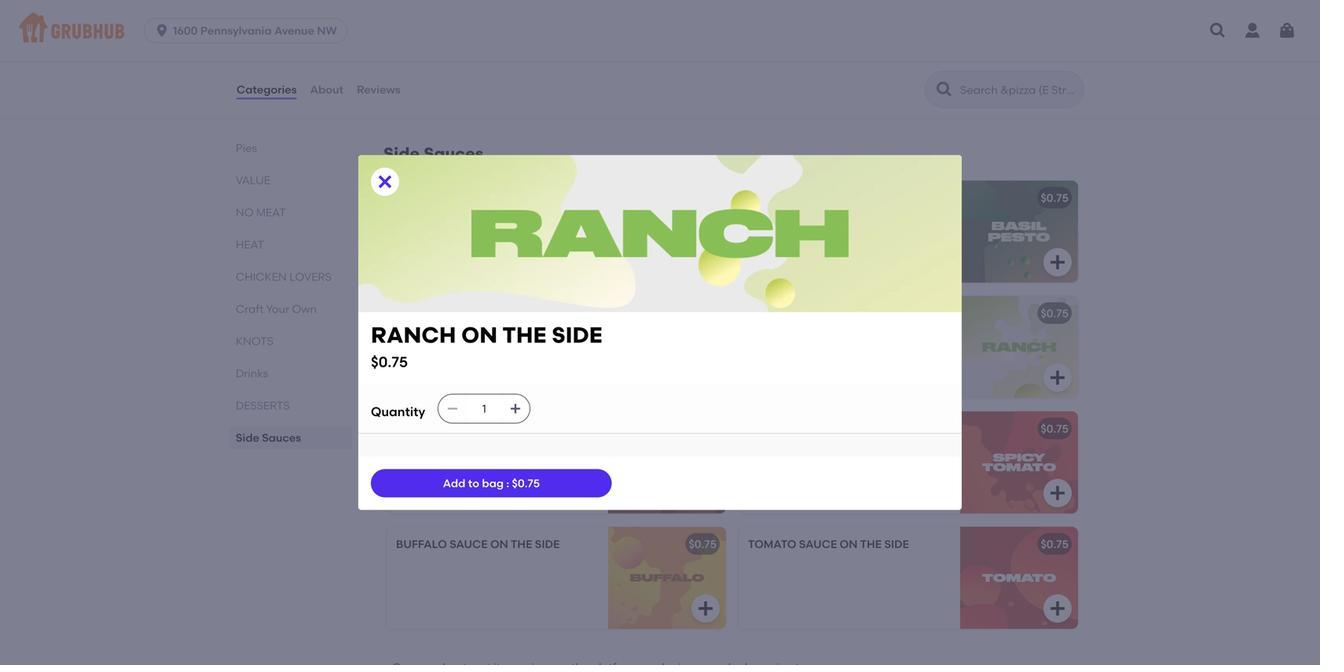 Task type: vqa. For each thing, say whether or not it's contained in the screenshot.
the top Save this restaurant icon
no



Task type: locate. For each thing, give the bounding box(es) containing it.
sugar cookie image
[[608, 9, 726, 112]]

basil pesto on the side
[[748, 191, 891, 205]]

ranch on the side image
[[960, 296, 1078, 399]]

1 vertical spatial sauces
[[262, 431, 301, 445]]

the
[[555, 191, 577, 205], [841, 191, 863, 205], [525, 307, 547, 320], [813, 307, 835, 320], [502, 322, 547, 349], [484, 422, 505, 436], [855, 422, 877, 436], [511, 538, 532, 551], [860, 538, 882, 551]]

avenue
[[274, 24, 314, 37]]

value
[[236, 174, 270, 187]]

bag
[[482, 477, 504, 490]]

spicy tomato on the side
[[748, 422, 904, 436]]

0 horizontal spatial side
[[236, 431, 259, 445]]

ranch inside ranch on the side $0.75
[[371, 322, 456, 349]]

add to bag : $0.75
[[443, 477, 540, 490]]

pesto
[[783, 191, 818, 205]]

on
[[535, 191, 553, 205], [821, 191, 839, 205], [505, 307, 523, 320], [793, 307, 811, 320], [461, 322, 498, 349], [463, 422, 481, 436], [834, 422, 852, 436], [490, 538, 508, 551], [840, 538, 858, 551]]

buffalo sauce on the side
[[396, 538, 560, 551]]

1 vertical spatial ranch
[[371, 322, 456, 349]]

0 horizontal spatial ranch
[[371, 322, 456, 349]]

1 horizontal spatial sauces
[[424, 144, 484, 164]]

side
[[580, 191, 605, 205], [866, 191, 891, 205], [549, 307, 574, 320], [837, 307, 862, 320], [552, 322, 603, 349], [508, 422, 533, 436], [879, 422, 904, 436], [535, 538, 560, 551], [885, 538, 909, 551]]

tomato sauce on the side image
[[960, 527, 1078, 630]]

Search &pizza (E Street) search field
[[959, 83, 1079, 97]]

tomato sauce on the side
[[748, 538, 909, 551]]

mike's hot honey on the side
[[396, 307, 574, 320]]

$0.75 for spicy tomato on the side image
[[1041, 422, 1069, 436]]

ranch on the side $0.75
[[371, 322, 603, 371]]

reviews button
[[356, 61, 401, 118]]

sauce
[[423, 422, 461, 436], [450, 538, 488, 551], [799, 538, 837, 551]]

honey
[[462, 307, 502, 320]]

mike's hot honey on the side image
[[608, 296, 726, 399]]

on inside ranch on the side $0.75
[[461, 322, 498, 349]]

your
[[266, 303, 289, 316]]

drinks
[[236, 367, 268, 380]]

ranch right $0.99
[[748, 307, 790, 320]]

0 vertical spatial tomato
[[783, 422, 832, 436]]

side sauces up the roasted
[[384, 144, 484, 164]]

side sauces down desserts
[[236, 431, 301, 445]]

sauce for bbq
[[423, 422, 461, 436]]

1 horizontal spatial ranch
[[748, 307, 790, 320]]

spicy
[[748, 422, 781, 436]]

lovers
[[289, 270, 332, 284]]

sauces down desserts
[[262, 431, 301, 445]]

$0.75 for "tomato sauce on the side" image
[[1041, 538, 1069, 551]]

side
[[384, 144, 420, 164], [236, 431, 259, 445]]

roasted garlic puree on the side
[[396, 191, 605, 205]]

0 vertical spatial side
[[384, 144, 420, 164]]

side down desserts
[[236, 431, 259, 445]]

0 vertical spatial sauces
[[424, 144, 484, 164]]

side up the roasted
[[384, 144, 420, 164]]

craft
[[236, 303, 264, 316]]

ranch
[[748, 307, 790, 320], [371, 322, 456, 349]]

side sauces
[[384, 144, 484, 164], [236, 431, 301, 445]]

$0.75 for bbq sauce on the side image
[[689, 422, 717, 436]]

no meat
[[236, 206, 286, 219]]

0 vertical spatial side sauces
[[384, 144, 484, 164]]

on inside "button"
[[535, 191, 553, 205]]

:
[[506, 477, 509, 490]]

1 vertical spatial tomato
[[748, 538, 797, 551]]

sauces up garlic
[[424, 144, 484, 164]]

ranch for ranch on the side $0.75
[[371, 322, 456, 349]]

0 horizontal spatial sauces
[[262, 431, 301, 445]]

bbq sauce on the side
[[396, 422, 533, 436]]

Input item quantity number field
[[467, 395, 502, 423]]

meat
[[256, 206, 286, 219]]

ranch down the mike's
[[371, 322, 456, 349]]

puree
[[496, 191, 533, 205]]

svg image
[[154, 23, 170, 39], [1048, 369, 1067, 388], [447, 403, 459, 415], [509, 403, 522, 415], [1048, 484, 1067, 503], [1048, 600, 1067, 619]]

$0.75
[[1041, 191, 1069, 205], [1041, 307, 1069, 320], [371, 353, 408, 371], [689, 422, 717, 436], [1041, 422, 1069, 436], [512, 477, 540, 490], [689, 538, 717, 551], [1041, 538, 1069, 551]]

pennsylvania
[[200, 24, 272, 37]]

tomato
[[783, 422, 832, 436], [748, 538, 797, 551]]

0 horizontal spatial side sauces
[[236, 431, 301, 445]]

sauces
[[424, 144, 484, 164], [262, 431, 301, 445]]

1 horizontal spatial side sauces
[[384, 144, 484, 164]]

reviews
[[357, 83, 401, 96]]

roasted
[[396, 191, 448, 205]]

svg image inside 1600 pennsylvania avenue nw button
[[154, 23, 170, 39]]

1600
[[173, 24, 198, 37]]

bbq
[[396, 422, 420, 436]]

svg image
[[1209, 21, 1228, 40], [1278, 21, 1297, 40], [376, 173, 395, 191], [696, 253, 715, 272], [1048, 253, 1067, 272], [696, 369, 715, 388], [696, 600, 715, 619]]

0 vertical spatial ranch
[[748, 307, 790, 320]]



Task type: describe. For each thing, give the bounding box(es) containing it.
buffalo sauce on the side image
[[608, 527, 726, 630]]

$0.75 for buffalo sauce on the side image
[[689, 538, 717, 551]]

roasted garlic puree on the side image
[[608, 181, 726, 283]]

search icon image
[[935, 80, 954, 99]]

no
[[236, 206, 254, 219]]

$0.99
[[689, 307, 717, 320]]

desserts
[[236, 399, 290, 413]]

categories button
[[236, 61, 298, 118]]

$0.75 inside ranch on the side $0.75
[[371, 353, 408, 371]]

garlic
[[451, 191, 494, 205]]

the inside ranch on the side $0.75
[[502, 322, 547, 349]]

craft your own
[[236, 303, 317, 316]]

ranch on the side
[[748, 307, 862, 320]]

1 vertical spatial side
[[236, 431, 259, 445]]

about
[[310, 83, 344, 96]]

ranch for ranch on the side
[[748, 307, 790, 320]]

chicken
[[236, 270, 287, 284]]

basil
[[748, 191, 780, 205]]

categories
[[237, 83, 297, 96]]

1 horizontal spatial side
[[384, 144, 420, 164]]

to
[[468, 477, 479, 490]]

1600 pennsylvania avenue nw
[[173, 24, 337, 37]]

hot
[[435, 307, 459, 320]]

chicken lovers
[[236, 270, 332, 284]]

heat
[[236, 238, 264, 251]]

the inside "button"
[[555, 191, 577, 205]]

side inside "button"
[[580, 191, 605, 205]]

sauce for buffalo
[[450, 538, 488, 551]]

add
[[443, 477, 466, 490]]

1600 pennsylvania avenue nw button
[[144, 18, 354, 43]]

$0.75 for ranch on the side image
[[1041, 307, 1069, 320]]

sauce for tomato
[[799, 538, 837, 551]]

nw
[[317, 24, 337, 37]]

bbq sauce on the side image
[[608, 412, 726, 514]]

knots
[[236, 335, 274, 348]]

basil pesto on the side image
[[960, 181, 1078, 283]]

about button
[[309, 61, 344, 118]]

$0.75 for basil pesto on the side image
[[1041, 191, 1069, 205]]

own
[[292, 303, 317, 316]]

quantity
[[371, 404, 425, 420]]

roasted garlic puree on the side button
[[387, 181, 726, 283]]

buffalo
[[396, 538, 447, 551]]

main navigation navigation
[[0, 0, 1320, 61]]

mike's
[[396, 307, 433, 320]]

1 vertical spatial side sauces
[[236, 431, 301, 445]]

spicy tomato on the side image
[[960, 412, 1078, 514]]

side inside ranch on the side $0.75
[[552, 322, 603, 349]]

pies
[[236, 141, 257, 155]]



